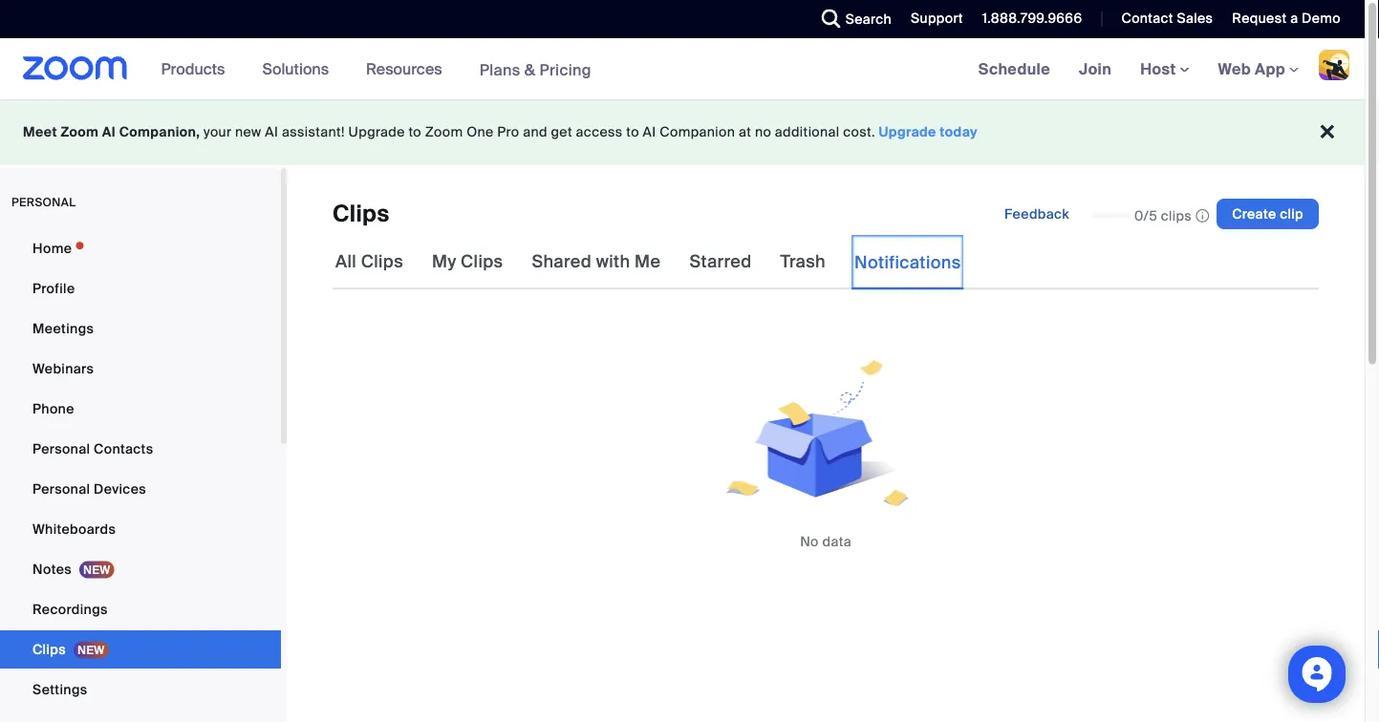 Task type: describe. For each thing, give the bounding box(es) containing it.
devices
[[94, 480, 146, 498]]

upgrade today link
[[879, 123, 978, 141]]

demo
[[1302, 10, 1341, 27]]

products
[[161, 59, 225, 79]]

create clip
[[1232, 205, 1304, 223]]

data
[[823, 533, 852, 551]]

products button
[[161, 38, 234, 99]]

clips link
[[0, 631, 281, 669]]

new
[[235, 123, 262, 141]]

personal contacts link
[[0, 430, 281, 468]]

phone link
[[0, 390, 281, 428]]

host button
[[1141, 59, 1190, 79]]

webinars
[[33, 360, 94, 378]]

profile
[[33, 280, 75, 297]]

request a demo
[[1233, 10, 1341, 27]]

phone
[[33, 400, 74, 418]]

my
[[432, 251, 456, 273]]

notifications
[[855, 252, 961, 274]]

2 to from the left
[[626, 123, 639, 141]]

companion
[[660, 123, 735, 141]]

shared
[[532, 251, 592, 273]]

your
[[204, 123, 232, 141]]

meetings navigation
[[964, 38, 1365, 101]]

schedule link
[[964, 38, 1065, 99]]

recordings link
[[0, 591, 281, 629]]

app
[[1255, 59, 1286, 79]]

one
[[467, 123, 494, 141]]

3 ai from the left
[[643, 123, 656, 141]]

2 ai from the left
[[265, 123, 278, 141]]

web
[[1218, 59, 1251, 79]]

today
[[940, 123, 978, 141]]

my clips
[[432, 251, 503, 273]]

1 ai from the left
[[102, 123, 116, 141]]

create
[[1232, 205, 1277, 223]]

zoom logo image
[[23, 56, 128, 80]]

meet zoom ai companion, your new ai assistant! upgrade to zoom one pro and get access to ai companion at no additional cost. upgrade today
[[23, 123, 978, 141]]

web app button
[[1218, 59, 1299, 79]]

clips up 'all clips'
[[333, 199, 390, 229]]

contacts
[[94, 440, 153, 458]]

get
[[551, 123, 573, 141]]

clip
[[1280, 205, 1304, 223]]

home link
[[0, 229, 281, 268]]

1.888.799.9666 button up schedule link
[[983, 10, 1083, 27]]

trash
[[781, 251, 826, 273]]

a
[[1291, 10, 1299, 27]]

2 zoom from the left
[[425, 123, 463, 141]]

no data
[[800, 533, 852, 551]]

webinars link
[[0, 350, 281, 388]]

search
[[846, 10, 892, 28]]

pro
[[497, 123, 520, 141]]

feedback button
[[989, 199, 1085, 229]]

1 upgrade from the left
[[348, 123, 405, 141]]

trash tab
[[778, 235, 829, 289]]

whiteboards
[[33, 521, 116, 538]]

personal devices
[[33, 480, 146, 498]]

solutions button
[[262, 38, 338, 99]]

notes
[[33, 561, 72, 578]]



Task type: locate. For each thing, give the bounding box(es) containing it.
1 horizontal spatial zoom
[[425, 123, 463, 141]]

ai right new
[[265, 123, 278, 141]]

ai left the companion,
[[102, 123, 116, 141]]

settings link
[[0, 671, 281, 709]]

1 horizontal spatial to
[[626, 123, 639, 141]]

whiteboards link
[[0, 510, 281, 549]]

all clips tab
[[333, 235, 406, 289]]

sales
[[1177, 10, 1213, 27]]

personal up whiteboards on the bottom
[[33, 480, 90, 498]]

request
[[1233, 10, 1287, 27]]

notes link
[[0, 551, 281, 589]]

0/5 clips application
[[1093, 206, 1209, 225]]

personal contacts
[[33, 440, 153, 458]]

1 horizontal spatial upgrade
[[879, 123, 937, 141]]

to right access
[[626, 123, 639, 141]]

contact
[[1122, 10, 1174, 27]]

zoom right meet
[[61, 123, 99, 141]]

upgrade down product information navigation
[[348, 123, 405, 141]]

assistant!
[[282, 123, 345, 141]]

1.888.799.9666 button
[[968, 0, 1087, 38], [983, 10, 1083, 27]]

0/5 clips
[[1135, 207, 1192, 224]]

1 personal from the top
[[33, 440, 90, 458]]

profile link
[[0, 270, 281, 308]]

2 upgrade from the left
[[879, 123, 937, 141]]

meet zoom ai companion, footer
[[0, 99, 1365, 165]]

product information navigation
[[147, 38, 606, 101]]

0 horizontal spatial to
[[409, 123, 422, 141]]

ai
[[102, 123, 116, 141], [265, 123, 278, 141], [643, 123, 656, 141]]

contact sales
[[1122, 10, 1213, 27]]

zoom
[[61, 123, 99, 141], [425, 123, 463, 141]]

create clip button
[[1217, 199, 1319, 229]]

search button
[[808, 0, 897, 38]]

web app
[[1218, 59, 1286, 79]]

upgrade right cost.
[[879, 123, 937, 141]]

ai left companion on the top
[[643, 123, 656, 141]]

resources
[[366, 59, 442, 79]]

2 personal from the top
[[33, 480, 90, 498]]

0/5
[[1135, 207, 1158, 224]]

2 horizontal spatial ai
[[643, 123, 656, 141]]

request a demo link
[[1218, 0, 1365, 38], [1233, 10, 1341, 27]]

1 vertical spatial personal
[[33, 480, 90, 498]]

support
[[911, 10, 963, 27]]

personal
[[11, 195, 76, 210]]

1 zoom from the left
[[61, 123, 99, 141]]

1.888.799.9666
[[983, 10, 1083, 27]]

tabs of clips tab list
[[333, 235, 964, 290]]

companion,
[[119, 123, 200, 141]]

access
[[576, 123, 623, 141]]

1.888.799.9666 button up schedule
[[968, 0, 1087, 38]]

personal devices link
[[0, 470, 281, 509]]

banner containing products
[[0, 38, 1365, 101]]

clips right the my
[[461, 251, 503, 273]]

me
[[635, 251, 661, 273]]

pricing
[[540, 60, 592, 80]]

with
[[596, 251, 630, 273]]

clips
[[1161, 207, 1192, 224]]

join link
[[1065, 38, 1126, 99]]

plans & pricing link
[[480, 60, 592, 80], [480, 60, 592, 80]]

cost.
[[843, 123, 875, 141]]

profile picture image
[[1319, 50, 1350, 80]]

banner
[[0, 38, 1365, 101]]

additional
[[775, 123, 840, 141]]

meet
[[23, 123, 57, 141]]

feedback
[[1005, 205, 1070, 223]]

personal for personal contacts
[[33, 440, 90, 458]]

meetings
[[33, 320, 94, 337]]

contact sales link
[[1107, 0, 1218, 38], [1122, 10, 1213, 27]]

plans
[[480, 60, 521, 80]]

all clips
[[336, 251, 403, 273]]

settings
[[33, 681, 87, 699]]

&
[[525, 60, 536, 80]]

home
[[33, 239, 72, 257]]

clips up settings in the left of the page
[[33, 641, 66, 659]]

1 horizontal spatial ai
[[265, 123, 278, 141]]

meetings link
[[0, 310, 281, 348]]

1 to from the left
[[409, 123, 422, 141]]

clips inside personal menu menu
[[33, 641, 66, 659]]

0 horizontal spatial ai
[[102, 123, 116, 141]]

personal down the phone
[[33, 440, 90, 458]]

at
[[739, 123, 752, 141]]

starred tab
[[687, 235, 755, 289]]

0 horizontal spatial upgrade
[[348, 123, 405, 141]]

my clips tab
[[429, 235, 506, 289]]

clips
[[333, 199, 390, 229], [361, 251, 403, 273], [461, 251, 503, 273], [33, 641, 66, 659]]

no
[[800, 533, 819, 551]]

personal for personal devices
[[33, 480, 90, 498]]

all
[[336, 251, 357, 273]]

host
[[1141, 59, 1180, 79]]

and
[[523, 123, 548, 141]]

resources button
[[366, 38, 451, 99]]

shared with me tab
[[529, 235, 664, 289]]

schedule
[[979, 59, 1051, 79]]

shared with me
[[532, 251, 661, 273]]

recordings
[[33, 601, 108, 619]]

upgrade
[[348, 123, 405, 141], [879, 123, 937, 141]]

no
[[755, 123, 772, 141]]

plans & pricing
[[480, 60, 592, 80]]

personal menu menu
[[0, 229, 281, 723]]

0 vertical spatial personal
[[33, 440, 90, 458]]

starred
[[690, 251, 752, 273]]

solutions
[[262, 59, 329, 79]]

clips right all at the left top of page
[[361, 251, 403, 273]]

join
[[1079, 59, 1112, 79]]

to down resources dropdown button on the top of the page
[[409, 123, 422, 141]]

zoom left one
[[425, 123, 463, 141]]

to
[[409, 123, 422, 141], [626, 123, 639, 141]]

personal
[[33, 440, 90, 458], [33, 480, 90, 498]]

0 horizontal spatial zoom
[[61, 123, 99, 141]]



Task type: vqa. For each thing, say whether or not it's contained in the screenshot.
right image corresponding to Phone
no



